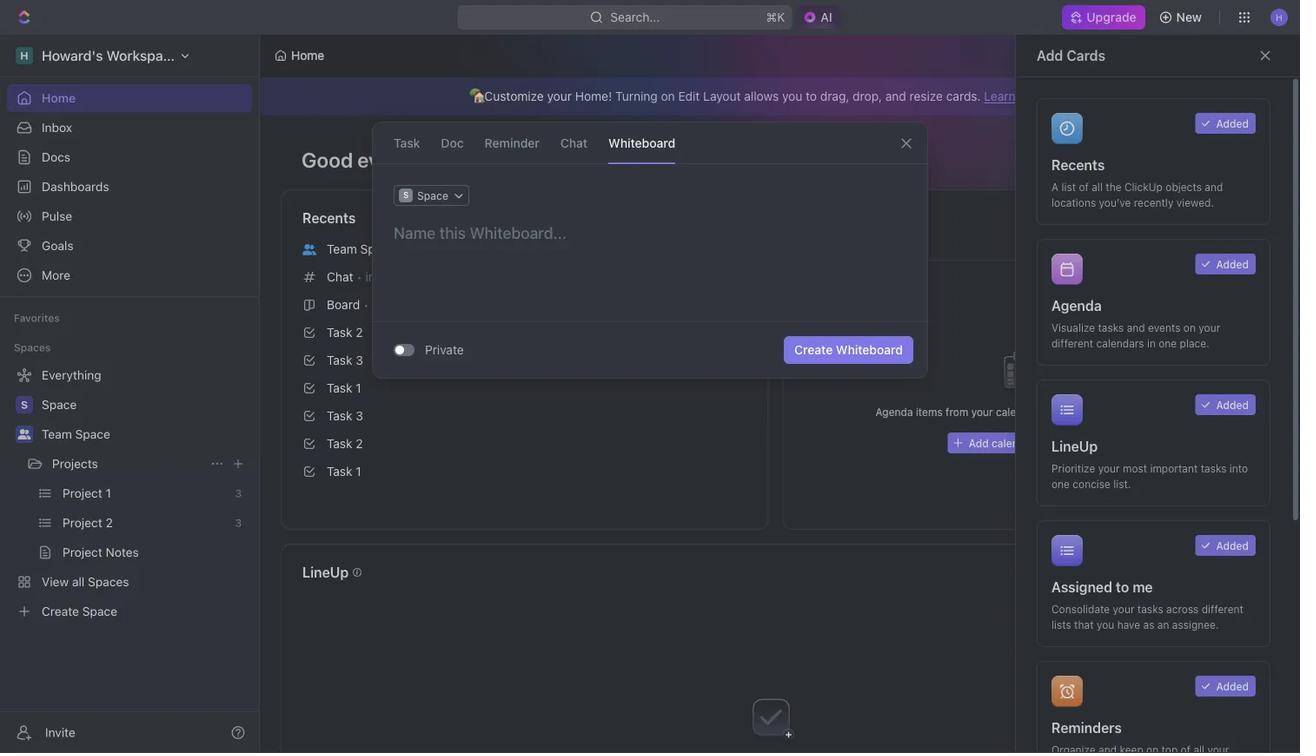 Task type: locate. For each thing, give the bounding box(es) containing it.
reminders image
[[1052, 676, 1083, 707]]

0 horizontal spatial chat
[[327, 270, 353, 284]]

dialog
[[372, 122, 928, 379]]

your inside agenda visualize tasks and events on your different calendars in one place.
[[1199, 322, 1220, 334]]

you've
[[1099, 196, 1131, 209]]

task
[[394, 136, 420, 150], [327, 325, 352, 340], [327, 353, 352, 368], [327, 381, 352, 395], [327, 409, 352, 423]]

in for board
[[372, 298, 382, 312]]

recents for recents
[[302, 210, 356, 226]]

added button down today
[[1195, 254, 1256, 275]]

on for agenda
[[1183, 322, 1196, 334]]

lineup
[[1052, 438, 1098, 455], [302, 564, 349, 581]]

of
[[1079, 181, 1089, 193]]

0 horizontal spatial user group image
[[18, 429, 31, 440]]

allows
[[744, 89, 779, 103]]

user group image inside the 'sidebar' navigation
[[18, 429, 31, 440]]

1 vertical spatial in
[[372, 298, 382, 312]]

your inside assigned to me consolidate your tasks across different lists that you have as an assignee.
[[1113, 603, 1135, 615]]

2 horizontal spatial tasks
[[1201, 462, 1227, 475]]

1 inside "link"
[[356, 465, 361, 479]]

task 3 down the task 2 at top left
[[327, 353, 363, 368]]

tree
[[7, 362, 252, 626]]

space up projects
[[75, 427, 110, 441]]

4 added from the top
[[1216, 540, 1249, 552]]

1 down ‎task 2
[[356, 465, 361, 479]]

different for tasks
[[1052, 337, 1093, 349]]

0 vertical spatial 1
[[356, 381, 361, 395]]

layout:
[[1094, 48, 1136, 63]]

customize
[[484, 89, 544, 103]]

task up task 1
[[327, 353, 352, 368]]

your right from
[[971, 406, 993, 418]]

more
[[1019, 89, 1048, 103]]

0 vertical spatial you
[[782, 89, 802, 103]]

in down events
[[1147, 337, 1156, 349]]

1 3 from the top
[[356, 353, 363, 368]]

one down prioritize at the right bottom of page
[[1052, 478, 1070, 490]]

1 vertical spatial task 3 link
[[295, 402, 754, 430]]

0 horizontal spatial tasks
[[1098, 322, 1124, 334]]

0 vertical spatial 3
[[356, 353, 363, 368]]

on inside agenda visualize tasks and events on your different calendars in one place.
[[1183, 322, 1196, 334]]

docs
[[42, 150, 70, 164]]

whiteboard right create
[[836, 343, 903, 357]]

‎task up ‎task 1
[[327, 437, 352, 451]]

1 vertical spatial task 3
[[327, 409, 363, 423]]

task left the doc
[[394, 136, 420, 150]]

0 vertical spatial to
[[806, 89, 817, 103]]

1 task 3 from the top
[[327, 353, 363, 368]]

edit
[[1070, 48, 1091, 63], [678, 89, 700, 103]]

0 horizontal spatial recents
[[302, 210, 356, 226]]

1 vertical spatial add
[[969, 437, 989, 449]]

add up more
[[1037, 47, 1063, 64]]

a
[[1052, 181, 1059, 193]]

1 horizontal spatial chat
[[560, 136, 588, 150]]

calendars up here. on the right bottom
[[1096, 337, 1144, 349]]

0 vertical spatial team
[[327, 242, 357, 256]]

learn
[[984, 89, 1016, 103]]

0 vertical spatial home
[[291, 48, 324, 63]]

added up into
[[1216, 399, 1249, 411]]

board
[[327, 298, 360, 312]]

1 vertical spatial edit
[[678, 89, 700, 103]]

and left events
[[1127, 322, 1145, 334]]

an
[[1157, 619, 1169, 631]]

0 horizontal spatial one
[[1052, 478, 1070, 490]]

‎task inside '‎task 2' 'link'
[[327, 437, 352, 451]]

projects
[[52, 457, 98, 471]]

1 vertical spatial 3
[[356, 409, 363, 423]]

0 vertical spatial team space link
[[295, 236, 754, 263]]

1 vertical spatial 1
[[356, 465, 361, 479]]

2 vertical spatial tasks
[[1137, 603, 1163, 615]]

tasks left into
[[1201, 462, 1227, 475]]

4 added button from the top
[[1195, 535, 1256, 556]]

• up board • in
[[357, 271, 362, 284]]

edit left layout:
[[1070, 48, 1091, 63]]

team space link
[[295, 236, 754, 263], [42, 421, 249, 448]]

chat for chat • in team space
[[327, 270, 353, 284]]

1 horizontal spatial one
[[1159, 337, 1177, 349]]

added for me
[[1216, 540, 1249, 552]]

team space link up projects link at left bottom
[[42, 421, 249, 448]]

today button
[[1187, 236, 1231, 256]]

3 down the task 2 at top left
[[356, 353, 363, 368]]

you inside assigned to me consolidate your tasks across different lists that you have as an assignee.
[[1097, 619, 1114, 631]]

and
[[885, 89, 906, 103], [1205, 181, 1223, 193], [1127, 322, 1145, 334]]

1 for ‎task 1
[[356, 465, 361, 479]]

1 vertical spatial whiteboard
[[836, 343, 903, 357]]

your up place.
[[1199, 322, 1220, 334]]

recents up of
[[1052, 157, 1105, 173]]

1 vertical spatial you
[[1097, 619, 1114, 631]]

2 added from the top
[[1216, 258, 1249, 270]]

whiteboard down turning
[[608, 136, 675, 150]]

0 horizontal spatial edit
[[678, 89, 700, 103]]

1 vertical spatial lineup
[[302, 564, 349, 581]]

and inside recents a list of all the clickup objects and locations you've recently viewed.
[[1205, 181, 1223, 193]]

2 added button from the top
[[1195, 254, 1256, 275]]

task 3 link up the ‎task 1 "link"
[[295, 402, 754, 430]]

sidebar navigation
[[0, 35, 260, 753]]

0 vertical spatial agenda
[[1052, 298, 1102, 314]]

1 vertical spatial different
[[1202, 603, 1244, 615]]

agenda left the items
[[876, 406, 913, 418]]

dashboards link
[[7, 173, 252, 201]]

inbox
[[42, 120, 72, 135]]

1 horizontal spatial cards
[[1240, 48, 1274, 63]]

task 3
[[327, 353, 363, 368], [327, 409, 363, 423]]

chat
[[560, 136, 588, 150], [327, 270, 353, 284]]

0 vertical spatial on
[[661, 89, 675, 103]]

‎task 2
[[327, 437, 363, 451]]

team up projects
[[42, 427, 72, 441]]

3
[[356, 353, 363, 368], [356, 409, 363, 423]]

add inside button
[[969, 437, 989, 449]]

most
[[1123, 462, 1147, 475]]

home!
[[575, 89, 612, 103]]

1 added button from the top
[[1195, 113, 1256, 134]]

new
[[1176, 10, 1202, 24]]

5 added button from the top
[[1195, 676, 1256, 697]]

team space up projects
[[42, 427, 110, 441]]

3 added button from the top
[[1195, 395, 1256, 415]]

chat inside "dialog"
[[560, 136, 588, 150]]

space
[[417, 189, 448, 202], [360, 242, 395, 256], [412, 270, 447, 284], [75, 427, 110, 441]]

drop,
[[853, 89, 882, 103]]

1 vertical spatial tasks
[[1201, 462, 1227, 475]]

2 vertical spatial in
[[1147, 337, 1156, 349]]

0 horizontal spatial home
[[42, 91, 76, 105]]

• inside chat • in team space
[[357, 271, 362, 284]]

0 vertical spatial in
[[365, 270, 375, 284]]

upgrade
[[1087, 10, 1136, 24]]

‎task inside "link"
[[327, 465, 352, 479]]

added button down manage cards button
[[1195, 113, 1256, 134]]

1 vertical spatial one
[[1052, 478, 1070, 490]]

on up place.
[[1183, 322, 1196, 334]]

one down events
[[1159, 337, 1177, 349]]

0 horizontal spatial different
[[1052, 337, 1093, 349]]

1 horizontal spatial add
[[1037, 47, 1063, 64]]

clickup
[[1125, 181, 1163, 193]]

1 vertical spatial team space link
[[42, 421, 249, 448]]

recents for recents a list of all the clickup objects and locations you've recently viewed.
[[1052, 157, 1105, 173]]

chat up board
[[327, 270, 353, 284]]

1 vertical spatial team
[[379, 270, 409, 284]]

added for your
[[1216, 399, 1249, 411]]

agenda for agenda items from your calendars will show here.
[[876, 406, 913, 418]]

pulse link
[[7, 202, 252, 230]]

space right s
[[417, 189, 448, 202]]

task 3 up ‎task 2
[[327, 409, 363, 423]]

one inside agenda visualize tasks and events on your different calendars in one place.
[[1159, 337, 1177, 349]]

alert containing 🏡 customize your home! turning on edit layout allows you to drag, drop, and resize cards.
[[260, 77, 1291, 116]]

edit layout:
[[1070, 48, 1136, 63]]

recents image
[[1052, 113, 1083, 144]]

added down manage cards button
[[1216, 117, 1249, 129]]

1 vertical spatial •
[[363, 299, 369, 312]]

0 vertical spatial user group image
[[302, 244, 316, 255]]

1 task 3 link from the top
[[295, 347, 754, 375]]

and up viewed.
[[1205, 181, 1223, 193]]

1 1 from the top
[[356, 381, 361, 395]]

2 vertical spatial and
[[1127, 322, 1145, 334]]

across
[[1166, 603, 1199, 615]]

lineup for lineup
[[302, 564, 349, 581]]

different down visualize
[[1052, 337, 1093, 349]]

in
[[365, 270, 375, 284], [372, 298, 382, 312], [1147, 337, 1156, 349]]

agenda
[[1052, 298, 1102, 314], [876, 406, 913, 418]]

in down chat • in team space
[[372, 298, 382, 312]]

2 1 from the top
[[356, 465, 361, 479]]

1 added from the top
[[1216, 117, 1249, 129]]

chat down home! on the left
[[560, 136, 588, 150]]

tasks for assigned to me
[[1137, 603, 1163, 615]]

your left home! on the left
[[547, 89, 572, 103]]

2 inside 'link'
[[356, 437, 363, 451]]

task down task 1
[[327, 409, 352, 423]]

2 horizontal spatial team
[[379, 270, 409, 284]]

tasks inside lineup prioritize your most important tasks into one concise list.
[[1201, 462, 1227, 475]]

added button up across
[[1195, 535, 1256, 556]]

agenda inside agenda visualize tasks and events on your different calendars in one place.
[[1052, 298, 1102, 314]]

added down into
[[1216, 540, 1249, 552]]

• right board
[[363, 299, 369, 312]]

team
[[327, 242, 357, 256], [379, 270, 409, 284], [42, 427, 72, 441]]

to left 'me' on the right
[[1116, 579, 1129, 596]]

2 horizontal spatial and
[[1205, 181, 1223, 193]]

different inside agenda visualize tasks and events on your different calendars in one place.
[[1052, 337, 1093, 349]]

upgrade link
[[1062, 5, 1145, 30]]

1 2 from the top
[[356, 325, 363, 340]]

to inside assigned to me consolidate your tasks across different lists that you have as an assignee.
[[1116, 579, 1129, 596]]

you right "allows"
[[782, 89, 802, 103]]

0 vertical spatial task 3 link
[[295, 347, 754, 375]]

2 up ‎task 1
[[356, 437, 363, 451]]

0 vertical spatial one
[[1159, 337, 1177, 349]]

0 horizontal spatial calendars
[[996, 406, 1044, 418]]

calendars up calendar
[[996, 406, 1044, 418]]

team space link up task 2 link
[[295, 236, 754, 263]]

1 ‎task from the top
[[327, 437, 352, 451]]

1 vertical spatial chat
[[327, 270, 353, 284]]

1 vertical spatial ‎task
[[327, 465, 352, 479]]

added for list
[[1216, 117, 1249, 129]]

0 horizontal spatial •
[[357, 271, 362, 284]]

0 vertical spatial 2
[[356, 325, 363, 340]]

cards.
[[946, 89, 981, 103]]

team space up chat • in team space
[[327, 242, 395, 256]]

2 down board • in
[[356, 325, 363, 340]]

tasks
[[1098, 322, 1124, 334], [1201, 462, 1227, 475], [1137, 603, 1163, 615]]

0 vertical spatial tasks
[[1098, 322, 1124, 334]]

added button up into
[[1195, 395, 1256, 415]]

1 down the task 2 at top left
[[356, 381, 361, 395]]

1 horizontal spatial team
[[327, 242, 357, 256]]

added button down the assignee.
[[1195, 676, 1256, 697]]

layout
[[703, 89, 741, 103]]

1 vertical spatial home
[[42, 91, 76, 105]]

agenda up visualize
[[1052, 298, 1102, 314]]

tree inside the 'sidebar' navigation
[[7, 362, 252, 626]]

chat button
[[560, 123, 588, 163]]

tasks inside agenda visualize tasks and events on your different calendars in one place.
[[1098, 322, 1124, 334]]

to left drag,
[[806, 89, 817, 103]]

0 vertical spatial •
[[357, 271, 362, 284]]

2 ‎task from the top
[[327, 465, 352, 479]]

in up board • in
[[365, 270, 375, 284]]

1 horizontal spatial and
[[1127, 322, 1145, 334]]

cards down upgrade link
[[1067, 47, 1106, 64]]

0 vertical spatial lineup
[[1052, 438, 1098, 455]]

s
[[403, 191, 408, 200]]

• inside board • in
[[363, 299, 369, 312]]

1 vertical spatial agenda
[[876, 406, 913, 418]]

1 vertical spatial to
[[1116, 579, 1129, 596]]

1 horizontal spatial team space link
[[295, 236, 754, 263]]

on
[[661, 89, 675, 103], [1183, 322, 1196, 334]]

important
[[1150, 462, 1198, 475]]

locations
[[1052, 196, 1096, 209]]

1 horizontal spatial agenda
[[1052, 298, 1102, 314]]

you right that
[[1097, 619, 1114, 631]]

0 horizontal spatial team space link
[[42, 421, 249, 448]]

‎task for ‎task 2
[[327, 437, 352, 451]]

task 1 link
[[295, 375, 754, 402]]

added down the assignee.
[[1216, 680, 1249, 693]]

cards right manage
[[1240, 48, 1274, 63]]

0 horizontal spatial cards
[[1067, 47, 1106, 64]]

assigned to me consolidate your tasks across different lists that you have as an assignee.
[[1052, 579, 1244, 631]]

added down today
[[1216, 258, 1249, 270]]

added for tasks
[[1216, 258, 1249, 270]]

1 horizontal spatial calendars
[[1096, 337, 1144, 349]]

0 vertical spatial task 3
[[327, 353, 363, 368]]

0 horizontal spatial whiteboard
[[608, 136, 675, 150]]

and right drop,
[[885, 89, 906, 103]]

0 vertical spatial recents
[[1052, 157, 1105, 173]]

edit left layout
[[678, 89, 700, 103]]

0 vertical spatial team space
[[327, 242, 395, 256]]

user group image
[[302, 244, 316, 255], [18, 429, 31, 440]]

0 horizontal spatial add
[[969, 437, 989, 449]]

add left calendar
[[969, 437, 989, 449]]

added button for your
[[1195, 395, 1256, 415]]

1 vertical spatial and
[[1205, 181, 1223, 193]]

as
[[1143, 619, 1155, 631]]

different up the assignee.
[[1202, 603, 1244, 615]]

your up list.
[[1098, 462, 1120, 475]]

tasks right visualize
[[1098, 322, 1124, 334]]

1 vertical spatial calendars
[[996, 406, 1044, 418]]

calendars
[[1096, 337, 1144, 349], [996, 406, 1044, 418]]

2 task 3 link from the top
[[295, 402, 754, 430]]

3 up ‎task 2
[[356, 409, 363, 423]]

0 vertical spatial chat
[[560, 136, 588, 150]]

2 for task 2
[[356, 325, 363, 340]]

recents inside recents a list of all the clickup objects and locations you've recently viewed.
[[1052, 157, 1105, 173]]

2 vertical spatial team
[[42, 427, 72, 441]]

space up chat • in team space
[[360, 242, 395, 256]]

team up chat • in team space
[[327, 242, 357, 256]]

alert
[[260, 77, 1291, 116]]

cards
[[1067, 47, 1106, 64], [1240, 48, 1274, 63]]

0 vertical spatial and
[[885, 89, 906, 103]]

0 horizontal spatial team
[[42, 427, 72, 441]]

‎task down ‎task 2
[[327, 465, 352, 479]]

1 horizontal spatial different
[[1202, 603, 1244, 615]]

Name this Whiteboard... field
[[373, 222, 927, 243]]

team up board • in
[[379, 270, 409, 284]]

0 horizontal spatial team space
[[42, 427, 110, 441]]

manage cards button
[[1181, 42, 1284, 70]]

1 vertical spatial on
[[1183, 322, 1196, 334]]

task 2
[[327, 325, 363, 340]]

viewed.
[[1177, 196, 1214, 209]]

agenda items from your calendars will show here.
[[876, 406, 1122, 418]]

tasks inside assigned to me consolidate your tasks across different lists that you have as an assignee.
[[1137, 603, 1163, 615]]

0 vertical spatial calendars
[[1096, 337, 1144, 349]]

1 horizontal spatial whiteboard
[[836, 343, 903, 357]]

0 horizontal spatial and
[[885, 89, 906, 103]]

task 3 link up '‎task 2' 'link' at bottom
[[295, 347, 754, 375]]

home
[[291, 48, 324, 63], [42, 91, 76, 105]]

tasks up as
[[1137, 603, 1163, 615]]

your up have
[[1113, 603, 1135, 615]]

‎task 1 link
[[295, 458, 754, 486]]

3 added from the top
[[1216, 399, 1249, 411]]

0 horizontal spatial agenda
[[876, 406, 913, 418]]

team space
[[327, 242, 395, 256], [42, 427, 110, 441]]

into
[[1230, 462, 1248, 475]]

0 horizontal spatial on
[[661, 89, 675, 103]]

1 horizontal spatial you
[[1097, 619, 1114, 631]]

lineup inside lineup prioritize your most important tasks into one concise list.
[[1052, 438, 1098, 455]]

the
[[1106, 181, 1122, 193]]

different inside assigned to me consolidate your tasks across different lists that you have as an assignee.
[[1202, 603, 1244, 615]]

your inside lineup prioritize your most important tasks into one concise list.
[[1098, 462, 1120, 475]]

task down the task 2 at top left
[[327, 381, 352, 395]]

2 task 3 from the top
[[327, 409, 363, 423]]

1 horizontal spatial tasks
[[1137, 603, 1163, 615]]

different
[[1052, 337, 1093, 349], [1202, 603, 1244, 615]]

1 horizontal spatial lineup
[[1052, 438, 1098, 455]]

0 horizontal spatial lineup
[[302, 564, 349, 581]]

recents down good
[[302, 210, 356, 226]]

🏡
[[469, 89, 481, 103]]

• for board
[[363, 299, 369, 312]]

1 vertical spatial user group image
[[18, 429, 31, 440]]

tree containing team space
[[7, 362, 252, 626]]

1 vertical spatial recents
[[302, 210, 356, 226]]

howard
[[440, 148, 514, 172]]

cards inside button
[[1240, 48, 1274, 63]]

0 horizontal spatial you
[[782, 89, 802, 103]]

•
[[357, 271, 362, 284], [363, 299, 369, 312]]

0 vertical spatial ‎task
[[327, 437, 352, 451]]

invite
[[45, 726, 75, 740]]

0 vertical spatial different
[[1052, 337, 1093, 349]]

2 2 from the top
[[356, 437, 363, 451]]

1 horizontal spatial edit
[[1070, 48, 1091, 63]]

board • in
[[327, 298, 382, 312]]

good evening, howard
[[302, 148, 514, 172]]

on right turning
[[661, 89, 675, 103]]

1 vertical spatial 2
[[356, 437, 363, 451]]



Task type: vqa. For each thing, say whether or not it's contained in the screenshot.
"Learn more" 'link'
yes



Task type: describe. For each thing, give the bounding box(es) containing it.
🏡 customize your home! turning on edit layout allows you to drag, drop, and resize cards. learn more
[[469, 89, 1048, 103]]

lineup for lineup prioritize your most important tasks into one concise list.
[[1052, 438, 1098, 455]]

new button
[[1152, 3, 1212, 31]]

home inside the 'sidebar' navigation
[[42, 91, 76, 105]]

favorites
[[14, 312, 60, 324]]

pulse
[[42, 209, 72, 223]]

added button for list
[[1195, 113, 1256, 134]]

manage
[[1191, 48, 1237, 63]]

whiteboard inside create whiteboard button
[[836, 343, 903, 357]]

turning
[[615, 89, 658, 103]]

prioritize
[[1052, 462, 1095, 475]]

favorites button
[[7, 308, 67, 329]]

add calendar integrations
[[969, 437, 1098, 449]]

cards for manage cards
[[1240, 48, 1274, 63]]

learn more link
[[984, 89, 1048, 103]]

inbox link
[[7, 114, 252, 142]]

dashboards
[[42, 179, 109, 194]]

have
[[1117, 619, 1140, 631]]

agenda for agenda visualize tasks and events on your different calendars in one place.
[[1052, 298, 1102, 314]]

1 horizontal spatial team space
[[327, 242, 395, 256]]

to inside alert
[[806, 89, 817, 103]]

1 horizontal spatial home
[[291, 48, 324, 63]]

all
[[1092, 181, 1103, 193]]

calendars inside agenda visualize tasks and events on your different calendars in one place.
[[1096, 337, 1144, 349]]

added button for me
[[1195, 535, 1256, 556]]

reminder button
[[485, 123, 540, 163]]

agenda visualize tasks and events on your different calendars in one place.
[[1052, 298, 1220, 349]]

place.
[[1180, 337, 1209, 349]]

assigned
[[1052, 579, 1112, 596]]

‎task 2 link
[[295, 430, 754, 458]]

lists
[[1052, 619, 1071, 631]]

you inside alert
[[782, 89, 802, 103]]

add cards
[[1037, 47, 1106, 64]]

cards for add cards
[[1067, 47, 1106, 64]]

recently
[[1134, 196, 1174, 209]]

items
[[916, 406, 943, 418]]

reminder
[[485, 136, 540, 150]]

one inside lineup prioritize your most important tasks into one concise list.
[[1052, 478, 1070, 490]]

team space inside the 'sidebar' navigation
[[42, 427, 110, 441]]

‎task 1
[[327, 465, 361, 479]]

space inside "dialog"
[[417, 189, 448, 202]]

different for me
[[1202, 603, 1244, 615]]

concise
[[1073, 478, 1111, 490]]

task 2 link
[[295, 319, 754, 347]]

chat • in team space
[[327, 270, 447, 284]]

spaces
[[14, 342, 51, 354]]

assignee.
[[1172, 619, 1219, 631]]

that
[[1074, 619, 1094, 631]]

objects
[[1166, 181, 1202, 193]]

reminders
[[1052, 720, 1122, 737]]

create whiteboard
[[794, 343, 903, 357]]

and inside agenda visualize tasks and events on your different calendars in one place.
[[1127, 322, 1145, 334]]

in for chat
[[365, 270, 375, 284]]

projects link
[[52, 450, 203, 478]]

task 3 for second task 3 link
[[327, 409, 363, 423]]

lineup image
[[1052, 395, 1083, 426]]

5 added from the top
[[1216, 680, 1249, 693]]

space up private
[[412, 270, 447, 284]]

0 vertical spatial edit
[[1070, 48, 1091, 63]]

edit inside alert
[[678, 89, 700, 103]]

will
[[1047, 406, 1063, 418]]

from
[[946, 406, 968, 418]]

good
[[302, 148, 353, 172]]

create whiteboard button
[[784, 336, 913, 364]]

0 vertical spatial whiteboard
[[608, 136, 675, 150]]

manage cards
[[1191, 48, 1274, 63]]

task 1
[[327, 381, 361, 395]]

visualize
[[1052, 322, 1095, 334]]

on for 🏡
[[661, 89, 675, 103]]

in inside agenda visualize tasks and events on your different calendars in one place.
[[1147, 337, 1156, 349]]

integrations
[[1038, 437, 1098, 449]]

search...
[[610, 10, 660, 24]]

doc
[[441, 136, 464, 150]]

add calendar integrations button
[[948, 433, 1105, 454]]

evening,
[[357, 148, 436, 172]]

2 for ‎task 2
[[356, 437, 363, 451]]

home link
[[7, 84, 252, 112]]

your inside alert
[[547, 89, 572, 103]]

show
[[1066, 406, 1091, 418]]

private
[[425, 343, 464, 357]]

consolidate
[[1052, 603, 1110, 615]]

whiteboard button
[[608, 123, 675, 163]]

1 horizontal spatial user group image
[[302, 244, 316, 255]]

add for add calendar integrations
[[969, 437, 989, 449]]

‎task for ‎task 1
[[327, 465, 352, 479]]

docs link
[[7, 143, 252, 171]]

1 for task 1
[[356, 381, 361, 395]]

doc button
[[441, 123, 464, 163]]

resize
[[910, 89, 943, 103]]

• for chat
[[357, 271, 362, 284]]

assigned to me image
[[1052, 535, 1083, 567]]

team inside tree
[[42, 427, 72, 441]]

task down board
[[327, 325, 352, 340]]

dialog containing task
[[372, 122, 928, 379]]

chat for chat
[[560, 136, 588, 150]]

agenda image
[[1052, 254, 1083, 285]]

space inside tree
[[75, 427, 110, 441]]

⌘k
[[766, 10, 785, 24]]

tasks for lineup
[[1201, 462, 1227, 475]]

recents a list of all the clickup objects and locations you've recently viewed.
[[1052, 157, 1223, 209]]

goals link
[[7, 232, 252, 260]]

and inside alert
[[885, 89, 906, 103]]

today
[[1194, 240, 1225, 252]]

add for add cards
[[1037, 47, 1063, 64]]

added button for tasks
[[1195, 254, 1256, 275]]

list.
[[1114, 478, 1131, 490]]

task inside "dialog"
[[394, 136, 420, 150]]

drag,
[[820, 89, 849, 103]]

lineup prioritize your most important tasks into one concise list.
[[1052, 438, 1248, 490]]

here.
[[1094, 406, 1119, 418]]

2 3 from the top
[[356, 409, 363, 423]]

me
[[1133, 579, 1153, 596]]

create
[[794, 343, 833, 357]]

goals
[[42, 239, 73, 253]]

list
[[1062, 181, 1076, 193]]

task 3 for 2nd task 3 link from the bottom of the page
[[327, 353, 363, 368]]



